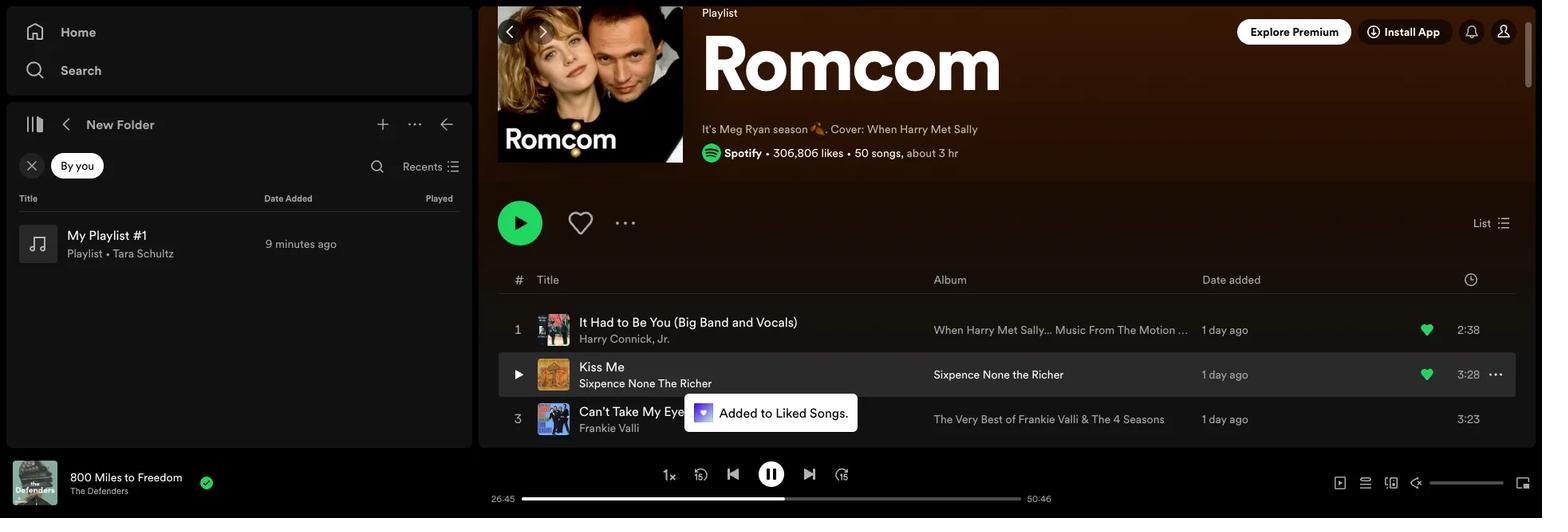 Task type: vqa. For each thing, say whether or not it's contained in the screenshot.
Lost for Love Lost
no



Task type: locate. For each thing, give the bounding box(es) containing it.
you
[[650, 314, 671, 331], [712, 403, 734, 421]]

playlist inside main element
[[67, 246, 103, 262]]

0 horizontal spatial frankie
[[579, 421, 616, 437]]

none up my
[[628, 376, 656, 392]]

very
[[956, 412, 978, 428]]

sixpence none the richer link
[[579, 376, 712, 392]]

0 vertical spatial added
[[285, 193, 313, 205]]

List button
[[1467, 211, 1517, 236]]

freedom
[[138, 470, 182, 486]]

to inside 'status'
[[761, 405, 773, 422]]

2 vertical spatial to
[[125, 470, 135, 486]]

she's so high
[[579, 448, 657, 465]]

date inside main element
[[264, 193, 284, 205]]

1 vertical spatial date
[[1203, 272, 1227, 288]]

by you
[[61, 158, 94, 174]]

eyes
[[664, 403, 691, 421]]

next image
[[803, 468, 816, 481]]

date added
[[1203, 272, 1261, 288]]

frankie up she's
[[579, 421, 616, 437]]

1 vertical spatial added
[[719, 405, 758, 422]]

the up eyes
[[658, 376, 677, 392]]

0 vertical spatial day
[[1209, 322, 1227, 338]]

0 vertical spatial date
[[264, 193, 284, 205]]

800 miles to freedom link
[[70, 470, 182, 486]]

richer right the
[[1032, 367, 1064, 383]]

duration image
[[1465, 273, 1478, 286]]

2 cell from the left
[[934, 443, 998, 486]]

2 ago from the top
[[1230, 367, 1249, 383]]

the defenders link
[[70, 486, 128, 498]]

playlist
[[702, 5, 738, 21], [67, 246, 103, 262]]

when
[[868, 121, 897, 137]]

1 horizontal spatial date
[[1203, 272, 1227, 288]]

1 vertical spatial to
[[761, 405, 773, 422]]

1 horizontal spatial sixpence
[[934, 367, 980, 383]]

date inside '#' row
[[1203, 272, 1227, 288]]

player controls element
[[285, 462, 1059, 506]]

0 horizontal spatial none
[[628, 376, 656, 392]]

0 vertical spatial title
[[19, 193, 38, 205]]

the inside kiss me sixpence none the richer
[[658, 376, 677, 392]]

pause image
[[765, 468, 778, 481]]

so
[[613, 448, 626, 465]]

richer
[[1032, 367, 1064, 383], [680, 376, 712, 392]]

1 vertical spatial ago
[[1230, 367, 1249, 383]]

title down the clear filters icon
[[19, 193, 38, 205]]

1 horizontal spatial added
[[719, 405, 758, 422]]

richer inside kiss me sixpence none the richer
[[680, 376, 712, 392]]

ago
[[1230, 322, 1249, 338], [1230, 367, 1249, 383], [1230, 412, 1249, 428]]

vocals)
[[756, 314, 798, 331]]

songs
[[872, 145, 901, 161]]

harry up 50 songs , about 3 hr
[[900, 121, 928, 137]]

met
[[931, 121, 952, 137]]

0 horizontal spatial valli
[[619, 421, 640, 437]]

0 vertical spatial 1
[[1203, 322, 1207, 338]]

1 horizontal spatial you
[[712, 403, 734, 421]]

to left the liked
[[761, 405, 773, 422]]

50 songs , about 3 hr
[[855, 145, 959, 161]]

3:28 cell
[[1421, 354, 1503, 397]]

added to liked songs.
[[719, 405, 849, 422]]

2 vertical spatial day
[[1209, 412, 1227, 428]]

the inside 800 miles to freedom the defenders
[[70, 486, 85, 498]]

3 1 day ago from the top
[[1203, 412, 1249, 428]]

ryan
[[746, 121, 771, 137]]

3 1 from the top
[[1203, 412, 1207, 428]]

search
[[61, 61, 102, 79]]

3 day from the top
[[1209, 412, 1227, 428]]

previous image
[[727, 468, 739, 481]]

0 horizontal spatial richer
[[680, 376, 712, 392]]

none
[[983, 367, 1010, 383], [628, 376, 656, 392]]

can't take my eyes off you cell
[[538, 398, 740, 441]]

folder
[[117, 116, 155, 133]]

2:38 cell
[[1421, 309, 1503, 352]]

volume off image
[[1411, 477, 1424, 490]]

cell
[[512, 443, 525, 486], [934, 443, 998, 486], [1203, 443, 1249, 486], [1421, 443, 1503, 486]]

sixpence up 'very'
[[934, 367, 980, 383]]

valli
[[1058, 412, 1079, 428], [619, 421, 640, 437]]

1 day from the top
[[1209, 322, 1227, 338]]

the very best of frankie valli & the 4 seasons link
[[934, 412, 1165, 428]]

0 horizontal spatial date
[[264, 193, 284, 205]]

change speed image
[[661, 468, 677, 484]]

1 vertical spatial harry
[[579, 331, 607, 347]]

0 vertical spatial you
[[650, 314, 671, 331]]

can't
[[579, 403, 610, 421]]

1 day ago
[[1203, 322, 1249, 338], [1203, 367, 1249, 383], [1203, 412, 1249, 428]]

Recents, List view field
[[390, 154, 469, 180]]

ago for and
[[1230, 322, 1249, 338]]

1 1 day ago from the top
[[1203, 322, 1249, 338]]

title inside main element
[[19, 193, 38, 205]]

now playing: 800 miles to freedom by the defenders footer
[[13, 461, 465, 506]]

romcom
[[702, 33, 1002, 110]]

go forward image
[[536, 26, 549, 38]]

cover:
[[831, 121, 865, 137]]

1 vertical spatial you
[[712, 403, 734, 421]]

sixpence up "can't" at the bottom left of the page
[[579, 376, 626, 392]]

1 vertical spatial 1 day ago
[[1203, 367, 1249, 383]]

top bar and user menu element
[[479, 6, 1536, 57]]

install
[[1385, 24, 1416, 40]]

2 vertical spatial ago
[[1230, 412, 1249, 428]]

best
[[981, 412, 1003, 428]]

sixpence
[[934, 367, 980, 383], [579, 376, 626, 392]]

playlist for playlist
[[702, 5, 738, 21]]

harry up the kiss
[[579, 331, 607, 347]]

you inside can't take my eyes off you frankie valli
[[712, 403, 734, 421]]

4
[[1114, 412, 1121, 428]]

3
[[939, 145, 946, 161]]

0 vertical spatial 1 day ago
[[1203, 322, 1249, 338]]

frankie valli link
[[579, 421, 640, 437]]

3:28
[[1458, 367, 1480, 383]]

2 vertical spatial 1 day ago
[[1203, 412, 1249, 428]]

valli left my
[[619, 421, 640, 437]]

0 horizontal spatial title
[[19, 193, 38, 205]]

richer up off
[[680, 376, 712, 392]]

0 horizontal spatial sixpence
[[579, 376, 626, 392]]

800 miles to freedom the defenders
[[70, 470, 182, 498]]

0 horizontal spatial added
[[285, 193, 313, 205]]

had
[[591, 314, 614, 331]]

added to liked songs. status
[[684, 394, 858, 433]]

1 horizontal spatial title
[[537, 272, 559, 288]]

added
[[285, 193, 313, 205], [719, 405, 758, 422]]

0 horizontal spatial harry
[[579, 331, 607, 347]]

0 horizontal spatial playlist
[[67, 246, 103, 262]]

50:46
[[1028, 494, 1052, 506]]

1 ago from the top
[[1230, 322, 1249, 338]]

title
[[19, 193, 38, 205], [537, 272, 559, 288]]

the
[[658, 376, 677, 392], [934, 412, 953, 428], [1092, 412, 1111, 428], [70, 486, 85, 498]]

sixpence inside kiss me sixpence none the richer
[[579, 376, 626, 392]]

now playing view image
[[38, 468, 50, 481]]

2 day from the top
[[1209, 367, 1227, 383]]

take
[[613, 403, 639, 421]]

kiss me link
[[579, 358, 625, 376]]

to inside it had to be you (big band and vocals) harry connick, jr.
[[617, 314, 629, 331]]

you inside it had to be you (big band and vocals) harry connick, jr.
[[650, 314, 671, 331]]

skip forward 15 seconds image
[[835, 468, 848, 481]]

spotify
[[725, 145, 762, 161]]

tara
[[113, 246, 134, 262]]

1 horizontal spatial to
[[617, 314, 629, 331]]

added to liked songs. image
[[694, 404, 713, 423]]

group containing playlist
[[13, 219, 466, 270]]

frankie
[[1019, 412, 1056, 428], [579, 421, 616, 437]]

high
[[629, 448, 657, 465]]

title right #
[[537, 272, 559, 288]]

liked
[[776, 405, 807, 422]]

sixpence none the richer
[[934, 367, 1064, 383]]

0 vertical spatial ago
[[1230, 322, 1249, 338]]

kiss me sixpence none the richer
[[579, 358, 712, 392]]

to right miles on the left of page
[[125, 470, 135, 486]]

you right off
[[712, 403, 734, 421]]

1 day ago for valli
[[1203, 412, 1249, 428]]

harry inside it had to be you (big band and vocals) harry connick, jr.
[[579, 331, 607, 347]]

2 1 from the top
[[1203, 367, 1207, 383]]

1 horizontal spatial playlist
[[702, 5, 738, 21]]

0 horizontal spatial you
[[650, 314, 671, 331]]

0 horizontal spatial to
[[125, 470, 135, 486]]

spotify image
[[702, 144, 721, 163]]

1 1 from the top
[[1203, 322, 1207, 338]]

1
[[1203, 322, 1207, 338], [1203, 367, 1207, 383], [1203, 412, 1207, 428]]

songs.
[[810, 405, 849, 422]]

to left be
[[617, 314, 629, 331]]

0 vertical spatial to
[[617, 314, 629, 331]]

to inside 800 miles to freedom the defenders
[[125, 470, 135, 486]]

none inside kiss me sixpence none the richer
[[628, 376, 656, 392]]

home link
[[26, 16, 453, 48]]

the left defenders
[[70, 486, 85, 498]]

1 vertical spatial playlist
[[67, 246, 103, 262]]

date
[[264, 193, 284, 205], [1203, 272, 1227, 288]]

2 1 day ago from the top
[[1203, 367, 1249, 383]]

harry connick, jr. link
[[579, 331, 670, 347]]

group
[[13, 219, 466, 270]]

1 vertical spatial day
[[1209, 367, 1227, 383]]

valli left the &
[[1058, 412, 1079, 428]]

skip back 15 seconds image
[[695, 468, 708, 481]]

can't take my eyes off you frankie valli
[[579, 403, 734, 437]]

app
[[1419, 24, 1441, 40]]

By you checkbox
[[51, 153, 104, 179]]

None search field
[[364, 154, 390, 180]]

1 vertical spatial title
[[537, 272, 559, 288]]

none left the
[[983, 367, 1010, 383]]

3 ago from the top
[[1230, 412, 1249, 428]]

clear filters image
[[26, 160, 38, 172]]

1 horizontal spatial harry
[[900, 121, 928, 137]]

you right be
[[650, 314, 671, 331]]

search link
[[26, 54, 453, 86]]

2 vertical spatial 1
[[1203, 412, 1207, 428]]

1 for and
[[1203, 322, 1207, 338]]

about
[[907, 145, 936, 161]]

frankie right of
[[1019, 412, 1056, 428]]

1 vertical spatial 1
[[1203, 367, 1207, 383]]

and
[[732, 314, 754, 331]]

connect to a device image
[[1385, 477, 1398, 490]]

1 cell from the left
[[512, 443, 525, 486]]

seasons
[[1124, 412, 1165, 428]]

2 horizontal spatial to
[[761, 405, 773, 422]]

•
[[105, 246, 110, 262]]

0 vertical spatial playlist
[[702, 5, 738, 21]]



Task type: describe. For each thing, give the bounding box(es) containing it.
to for freedom
[[125, 470, 135, 486]]

added inside 'status'
[[719, 405, 758, 422]]

# row
[[499, 266, 1516, 294]]

list
[[1474, 215, 1492, 231]]

new folder button
[[83, 112, 158, 137]]

romcom grid
[[480, 265, 1536, 519]]

day for and
[[1209, 322, 1227, 338]]

she's
[[579, 448, 610, 465]]

it's
[[702, 121, 717, 137]]

the
[[1013, 367, 1029, 383]]

connick,
[[610, 331, 655, 347]]

off
[[694, 403, 710, 421]]

explore premium
[[1251, 24, 1340, 40]]

kiss me row
[[499, 353, 1516, 397]]

hr
[[949, 145, 959, 161]]

what's new image
[[1466, 26, 1479, 38]]

defenders
[[87, 486, 128, 498]]

1 inside kiss me row
[[1203, 367, 1207, 383]]

me
[[606, 358, 625, 376]]

sixpence none the richer link
[[934, 367, 1064, 383]]

date added
[[264, 193, 313, 205]]

ago inside kiss me row
[[1230, 367, 1249, 383]]

romcom image
[[498, 0, 683, 163]]

306,806
[[774, 145, 819, 161]]

306,806 likes
[[774, 145, 844, 161]]

3 cell from the left
[[1203, 443, 1249, 486]]

title inside '#' row
[[537, 272, 559, 288]]

the very best of frankie valli & the 4 seasons
[[934, 412, 1165, 428]]

valli inside can't take my eyes off you frankie valli
[[619, 421, 640, 437]]

go back image
[[504, 26, 517, 38]]

playlist for playlist • tara schultz
[[67, 246, 103, 262]]

schultz
[[137, 246, 174, 262]]

0 vertical spatial harry
[[900, 121, 928, 137]]

install app link
[[1359, 19, 1453, 45]]

season
[[773, 121, 808, 137]]

the left 'very'
[[934, 412, 953, 428]]

sally
[[954, 121, 978, 137]]

date for date added
[[1203, 272, 1227, 288]]

meg
[[720, 121, 743, 137]]

premium
[[1293, 24, 1340, 40]]

to for be
[[617, 314, 629, 331]]

group inside main element
[[13, 219, 466, 270]]

50
[[855, 145, 869, 161]]

main element
[[6, 6, 472, 449]]

band
[[700, 314, 729, 331]]

1 for valli
[[1203, 412, 1207, 428]]

frankie inside can't take my eyes off you frankie valli
[[579, 421, 616, 437]]

played
[[426, 193, 453, 205]]

home
[[61, 23, 96, 41]]

1 day ago for and
[[1203, 322, 1249, 338]]

explore
[[1251, 24, 1290, 40]]

date for date added
[[264, 193, 284, 205]]

by
[[61, 158, 73, 174]]

2:38
[[1458, 322, 1480, 338]]

it had to be you (big band and vocals) cell
[[538, 309, 804, 352]]

kiss
[[579, 358, 603, 376]]

800
[[70, 470, 92, 486]]

1 horizontal spatial frankie
[[1019, 412, 1056, 428]]

26:45
[[491, 494, 515, 506]]

the left 4
[[1092, 412, 1111, 428]]

🍂.
[[811, 121, 828, 137]]

search in your library image
[[371, 160, 384, 173]]

day for valli
[[1209, 412, 1227, 428]]

miles
[[95, 470, 122, 486]]

my
[[642, 403, 661, 421]]

can't take my eyes off you link
[[579, 403, 734, 421]]

she's so high link
[[579, 448, 657, 465]]

&
[[1082, 412, 1089, 428]]

,
[[901, 145, 904, 161]]

jr.
[[658, 331, 670, 347]]

#
[[515, 271, 524, 289]]

play kiss me by sixpence none the richer image
[[512, 366, 525, 385]]

playlist • tara schultz
[[67, 246, 174, 262]]

it's meg ryan season 🍂. cover: when harry met sally
[[702, 121, 978, 137]]

1 horizontal spatial none
[[983, 367, 1010, 383]]

you
[[76, 158, 94, 174]]

4 cell from the left
[[1421, 443, 1503, 486]]

1 horizontal spatial valli
[[1058, 412, 1079, 428]]

album
[[934, 272, 967, 288]]

3:23
[[1458, 412, 1480, 428]]

explore premium button
[[1238, 19, 1352, 45]]

day inside kiss me row
[[1209, 367, 1227, 383]]

likes
[[822, 145, 844, 161]]

# column header
[[515, 266, 524, 294]]

kiss me cell
[[538, 354, 719, 397]]

none search field inside main element
[[364, 154, 390, 180]]

added
[[1230, 272, 1261, 288]]

it had to be you (big band and vocals) link
[[579, 314, 798, 331]]

be
[[632, 314, 647, 331]]

it
[[579, 314, 587, 331]]

spotify link
[[725, 145, 762, 161]]

1 horizontal spatial richer
[[1032, 367, 1064, 383]]

duration element
[[1465, 273, 1478, 286]]

(big
[[674, 314, 697, 331]]

new folder
[[86, 116, 155, 133]]

it had to be you (big band and vocals) harry connick, jr.
[[579, 314, 798, 347]]

new
[[86, 116, 114, 133]]

recents
[[403, 159, 443, 175]]

added inside main element
[[285, 193, 313, 205]]

of
[[1006, 412, 1016, 428]]

ago for valli
[[1230, 412, 1249, 428]]

1 day ago inside kiss me row
[[1203, 367, 1249, 383]]



